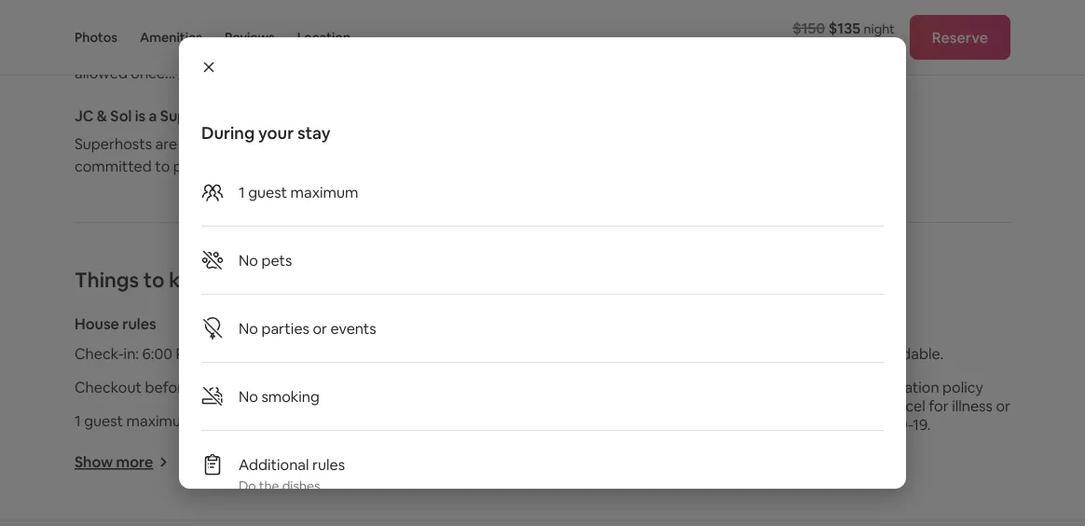 Task type: vqa. For each thing, say whether or not it's contained in the screenshot.
"group"
no



Task type: locate. For each thing, give the bounding box(es) containing it.
know
[[169, 266, 222, 293]]

stays
[[282, 156, 317, 175]]

security camera/recording device
[[392, 344, 624, 363]]

be
[[417, 41, 435, 60]]

1 horizontal spatial you
[[305, 0, 330, 15]]

the inside to protect your payment, never transfer money or communicate outside of the airbnb website or app.
[[767, 49, 784, 64]]

dishes
[[282, 478, 320, 494]]

before inside additional rules do the dishes use the provided vacuum if needed and before leaving never use the head (on board toilette)
[[480, 494, 520, 511]]

1 horizontal spatial guest
[[248, 182, 287, 201]]

leaving
[[523, 494, 565, 511]]

if
[[841, 396, 850, 415], [394, 494, 402, 511]]

if inside the review the host's full cancellation policy which applies even if you cancel for illness or disruptions caused by covid-19.
[[841, 396, 850, 415]]

1 vertical spatial guest
[[84, 411, 123, 430]]

0 horizontal spatial your
[[129, 18, 160, 37]]

will
[[392, 41, 414, 60]]

2 horizontal spatial for
[[929, 396, 949, 415]]

pets
[[262, 250, 292, 270]]

0 vertical spatial 1  guest maximum
[[239, 182, 359, 201]]

0 horizontal spatial pm
[[176, 344, 197, 363]]

amenities
[[140, 29, 202, 46]]

0 horizontal spatial are
[[155, 134, 177, 153]]

1  guest maximum down stays
[[239, 182, 359, 201]]

1 horizontal spatial reservation
[[740, 344, 817, 363]]

0 horizontal spatial more
[[116, 452, 153, 472]]

1 vertical spatial reservation
[[740, 344, 817, 363]]

maximum
[[291, 182, 359, 201], [126, 411, 194, 430]]

if
[[192, 0, 201, 15]]

before
[[145, 377, 191, 396], [480, 494, 520, 511]]

2 horizontal spatial your
[[644, 35, 667, 49]]

reviews button
[[225, 0, 275, 75]]

0 vertical spatial reservation
[[163, 18, 240, 37]]

if right even
[[841, 396, 850, 415]]

time
[[75, 41, 106, 60]]

1 up show
[[75, 411, 81, 430]]

house rules
[[75, 314, 156, 333]]

pm
[[176, 344, 197, 363], [246, 344, 267, 363]]

no for no parties or events
[[239, 319, 258, 338]]

1 vertical spatial for
[[320, 156, 340, 175]]

1 vertical spatial 1
[[75, 411, 81, 430]]

no right 10:00
[[239, 387, 258, 406]]

your inside house rules dialog
[[258, 122, 294, 144]]

always
[[75, 0, 123, 15]]

0 vertical spatial guest
[[248, 182, 287, 201]]

the inside the review the host's full cancellation policy which applies even if you cancel for illness or disruptions caused by covid-19.
[[761, 377, 784, 396]]

0 horizontal spatial 1
[[75, 411, 81, 430]]

the down transfer
[[767, 49, 784, 64]]

in.
[[274, 41, 290, 60]]

allowed
[[75, 63, 128, 82]]

0 vertical spatial you
[[305, 0, 330, 15]]

no
[[293, 41, 312, 60], [239, 250, 258, 270], [239, 319, 258, 338], [239, 387, 258, 406]]

of right ahead at the top left of the page
[[436, 18, 451, 37]]

like
[[378, 0, 401, 15]]

more right show
[[116, 452, 153, 472]]

no right in.
[[293, 41, 312, 60]]

or down protect
[[625, 49, 636, 64]]

reservation up host's
[[740, 344, 817, 363]]

maximum inside house rules dialog
[[291, 182, 359, 201]]

0 vertical spatial of
[[436, 18, 451, 37]]

1 horizontal spatial pm
[[246, 344, 267, 363]]

1 horizontal spatial are
[[431, 134, 453, 153]]

maximum down stays
[[291, 182, 359, 201]]

read more button
[[179, 62, 254, 84]]

1  guest maximum down the checkout
[[75, 411, 194, 430]]

0 vertical spatial rules
[[122, 314, 156, 333]]

more down check
[[217, 63, 254, 82]]

board
[[379, 511, 415, 526]]

pm right 11:00
[[246, 344, 267, 363]]

at up once…
[[127, 41, 141, 60]]

guest
[[248, 182, 287, 201], [84, 411, 123, 430]]

camera/recording
[[451, 344, 576, 363]]

checkout before 10:00 am
[[75, 377, 257, 396]]

the
[[144, 41, 167, 60], [767, 49, 784, 64], [761, 377, 784, 396], [259, 478, 279, 494], [264, 494, 285, 511], [301, 511, 321, 526]]

rules up dishes
[[313, 455, 345, 474]]

1 vertical spatial rules
[[313, 455, 345, 474]]

1 vertical spatial of
[[753, 49, 764, 64]]

your up the communicate
[[644, 35, 667, 49]]

1 vertical spatial if
[[394, 494, 402, 511]]

no up 11:00
[[239, 319, 258, 338]]

the right use
[[301, 511, 321, 526]]

1 down great on the top of page
[[239, 182, 245, 201]]

more for show more
[[116, 452, 153, 472]]

are down a
[[155, 134, 177, 153]]

available.
[[126, 0, 189, 15]]

check
[[230, 41, 271, 60]]

of inside always available. if for any reason you would like to change your reservation you need to notify us ahead of time or at the latest at check in. no alterations will be allowed once…
[[436, 18, 451, 37]]

of down transfer
[[753, 49, 764, 64]]

the left host's
[[761, 377, 784, 396]]

alterations
[[316, 41, 389, 60]]

1  guest maximum
[[239, 182, 359, 201], [75, 411, 194, 430]]

0 horizontal spatial at
[[127, 41, 141, 60]]

location
[[297, 29, 351, 46]]

1 vertical spatial you
[[243, 18, 268, 37]]

you inside the review the host's full cancellation policy which applies even if you cancel for illness or disruptions caused by covid-19.
[[853, 396, 878, 415]]

guest down the checkout
[[84, 411, 123, 430]]

caused
[[789, 415, 838, 434]]

your down the available.
[[129, 18, 160, 37]]

1 horizontal spatial for
[[320, 156, 340, 175]]

0 horizontal spatial for
[[204, 0, 224, 15]]

1 horizontal spatial is
[[821, 344, 831, 363]]

non-
[[834, 344, 866, 363]]

once…
[[131, 63, 176, 82]]

or inside always available. if for any reason you would like to change your reservation you need to notify us ahead of time or at the latest at check in. no alterations will be allowed once…
[[109, 41, 124, 60]]

0 horizontal spatial is
[[135, 106, 146, 125]]

before down check-in: 6:00 pm - 11:00 pm
[[145, 377, 191, 396]]

is
[[135, 106, 146, 125], [821, 344, 831, 363]]

0 horizontal spatial before
[[145, 377, 191, 396]]

for inside always available. if for any reason you would like to change your reservation you need to notify us ahead of time or at the latest at check in. no alterations will be allowed once…
[[204, 0, 224, 15]]

1
[[239, 182, 245, 201], [75, 411, 81, 430]]

us
[[372, 18, 387, 37]]

if for needed
[[394, 494, 402, 511]]

to protect your payment, never transfer money or communicate outside of the airbnb website or app.
[[588, 35, 821, 79]]

1 vertical spatial 1  guest maximum
[[75, 411, 194, 430]]

rated
[[317, 134, 354, 153]]

this
[[709, 344, 737, 363]]

things
[[75, 266, 139, 293]]

your up great on the top of page
[[258, 122, 294, 144]]

rules up in:
[[122, 314, 156, 333]]

smoke
[[392, 411, 439, 430]]

for down rated
[[320, 156, 340, 175]]

if inside additional rules do the dishes use the provided vacuum if needed and before leaving never use the head (on board toilette)
[[394, 494, 402, 511]]

head
[[324, 511, 354, 526]]

for left "illness" on the bottom of page
[[929, 396, 949, 415]]

am
[[234, 377, 257, 396]]

2 vertical spatial you
[[853, 396, 878, 415]]

read more
[[179, 63, 254, 82]]

0 horizontal spatial rules
[[122, 314, 156, 333]]

is left non-
[[821, 344, 831, 363]]

superhosts
[[75, 134, 152, 153]]

if left needed
[[394, 494, 402, 511]]

or right "illness" on the bottom of page
[[997, 396, 1011, 415]]

more
[[217, 63, 254, 82], [116, 452, 153, 472]]

device
[[579, 344, 624, 363]]

location button
[[297, 0, 351, 75]]

0 vertical spatial is
[[135, 106, 146, 125]]

1 horizontal spatial maximum
[[291, 182, 359, 201]]

reservation down the if
[[163, 18, 240, 37]]

use
[[239, 494, 261, 511]]

or inside the review the host's full cancellation policy which applies even if you cancel for illness or disruptions caused by covid-19.
[[997, 396, 1011, 415]]

never
[[239, 511, 274, 526]]

host's
[[787, 377, 830, 396]]

1 horizontal spatial if
[[841, 396, 850, 415]]

0 vertical spatial for
[[204, 0, 224, 15]]

rules
[[122, 314, 156, 333], [313, 455, 345, 474]]

0 vertical spatial maximum
[[291, 182, 359, 201]]

1 horizontal spatial rules
[[313, 455, 345, 474]]

0 horizontal spatial of
[[436, 18, 451, 37]]

for right the if
[[204, 0, 224, 15]]

security
[[392, 344, 448, 363]]

to right need
[[310, 18, 325, 37]]

if for you
[[841, 396, 850, 415]]

1 vertical spatial more
[[116, 452, 153, 472]]

or left events
[[313, 319, 327, 338]]

ahead
[[390, 18, 433, 37]]

0 horizontal spatial if
[[394, 494, 402, 511]]

do
[[239, 478, 256, 494]]

1  guest maximum inside house rules dialog
[[239, 182, 359, 201]]

guest inside house rules dialog
[[248, 182, 287, 201]]

your inside always available. if for any reason you would like to change your reservation you need to notify us ahead of time or at the latest at check in. no alterations will be allowed once…
[[129, 18, 160, 37]]

is left a
[[135, 106, 146, 125]]

guest down great on the top of page
[[248, 182, 287, 201]]

are
[[155, 134, 177, 153], [431, 134, 453, 153]]

1 horizontal spatial of
[[753, 49, 764, 64]]

before right and in the bottom left of the page
[[480, 494, 520, 511]]

2 at from the left
[[213, 41, 226, 60]]

2 vertical spatial for
[[929, 396, 949, 415]]

full
[[833, 377, 854, 396]]

rules inside additional rules do the dishes use the provided vacuum if needed and before leaving never use the head (on board toilette)
[[313, 455, 345, 474]]

1 horizontal spatial 1
[[239, 182, 245, 201]]

no left the pets
[[239, 250, 258, 270]]

provided
[[287, 494, 341, 511]]

0 vertical spatial more
[[217, 63, 254, 82]]

pm left "-"
[[176, 344, 197, 363]]

0 horizontal spatial guest
[[84, 411, 123, 430]]

2 horizontal spatial you
[[853, 396, 878, 415]]

0 horizontal spatial reservation
[[163, 18, 240, 37]]

at up read more
[[213, 41, 226, 60]]

rules for house
[[122, 314, 156, 333]]

1 vertical spatial before
[[480, 494, 520, 511]]

0 vertical spatial if
[[841, 396, 850, 415]]

more inside button
[[217, 63, 254, 82]]

check-
[[75, 344, 124, 363]]

0 vertical spatial 1
[[239, 182, 245, 201]]

or right time
[[109, 41, 124, 60]]

are right who
[[431, 134, 453, 153]]

1 horizontal spatial before
[[480, 494, 520, 511]]

1 horizontal spatial 1  guest maximum
[[239, 182, 359, 201]]

maximum down checkout before 10:00 am
[[126, 411, 194, 430]]

your
[[129, 18, 160, 37], [644, 35, 667, 49], [258, 122, 294, 144]]

1 horizontal spatial your
[[258, 122, 294, 144]]

the up once…
[[144, 41, 167, 60]]

to left the providing
[[155, 156, 170, 175]]

0 horizontal spatial maximum
[[126, 411, 194, 430]]

providing
[[173, 156, 238, 175]]

1 horizontal spatial more
[[217, 63, 254, 82]]

jc
[[75, 106, 94, 125]]

1 horizontal spatial at
[[213, 41, 226, 60]]

0 horizontal spatial 1  guest maximum
[[75, 411, 194, 430]]



Task type: describe. For each thing, give the bounding box(es) containing it.
reason
[[255, 0, 301, 15]]

or inside house rules dialog
[[313, 319, 327, 338]]

house rules dialog
[[179, 37, 907, 526]]

for inside the jc & sol is a superhost superhosts are experienced, highly rated hosts who are committed to providing great stays for guests.
[[320, 156, 340, 175]]

reserve
[[933, 28, 989, 47]]

smoke alarm
[[392, 411, 480, 430]]

cancel
[[881, 396, 926, 415]]

to left know
[[143, 266, 165, 293]]

communicate
[[639, 49, 710, 64]]

1 are from the left
[[155, 134, 177, 153]]

smoking
[[262, 387, 320, 406]]

no smoking
[[239, 387, 320, 406]]

reviews
[[225, 29, 275, 46]]

show
[[75, 452, 113, 472]]

who
[[398, 134, 428, 153]]

photos button
[[75, 0, 118, 75]]

need
[[272, 18, 307, 37]]

1 at from the left
[[127, 41, 141, 60]]

highly
[[273, 134, 314, 153]]

airbnb
[[786, 49, 821, 64]]

vacuum
[[344, 494, 392, 511]]

the inside always available. if for any reason you would like to change your reservation you need to notify us ahead of time or at the latest at check in. no alterations will be allowed once…
[[144, 41, 167, 60]]

to inside the jc & sol is a superhost superhosts are experienced, highly rated hosts who are committed to providing great stays for guests.
[[155, 156, 170, 175]]

10:00
[[195, 377, 231, 396]]

applies
[[753, 396, 801, 415]]

things to know
[[75, 266, 222, 293]]

photos
[[75, 29, 118, 46]]

committed
[[75, 156, 152, 175]]

of inside to protect your payment, never transfer money or communicate outside of the airbnb website or app.
[[753, 49, 764, 64]]

reservation inside always available. if for any reason you would like to change your reservation you need to notify us ahead of time or at the latest at check in. no alterations will be allowed once…
[[163, 18, 240, 37]]

additional
[[239, 455, 309, 474]]

events
[[331, 319, 377, 338]]

11:00
[[209, 344, 243, 363]]

cancellation
[[857, 377, 940, 396]]

the right do
[[259, 478, 279, 494]]

no for no pets
[[239, 250, 258, 270]]

$135
[[829, 18, 861, 37]]

rules for additional
[[313, 455, 345, 474]]

your inside to protect your payment, never transfer money or communicate outside of the airbnb website or app.
[[644, 35, 667, 49]]

2 are from the left
[[431, 134, 453, 153]]

even
[[805, 396, 838, 415]]

no pets
[[239, 250, 292, 270]]

check-in: 6:00 pm - 11:00 pm
[[75, 344, 267, 363]]

toilette)
[[418, 511, 466, 526]]

to
[[588, 35, 600, 49]]

app.
[[644, 64, 667, 79]]

during
[[201, 122, 255, 144]]

1 vertical spatial is
[[821, 344, 831, 363]]

is inside the jc & sol is a superhost superhosts are experienced, highly rated hosts who are committed to providing great stays for guests.
[[135, 106, 146, 125]]

payment,
[[670, 35, 718, 49]]

or left app.
[[631, 64, 642, 79]]

&
[[97, 106, 107, 125]]

checkout
[[75, 377, 142, 396]]

19.
[[913, 415, 931, 434]]

(on
[[357, 511, 376, 526]]

read
[[179, 63, 214, 82]]

any
[[228, 0, 252, 15]]

and
[[454, 494, 477, 511]]

refundable.
[[866, 344, 944, 363]]

website
[[588, 64, 628, 79]]

2 pm from the left
[[246, 344, 267, 363]]

sol
[[110, 106, 132, 125]]

use
[[277, 511, 298, 526]]

1 pm from the left
[[176, 344, 197, 363]]

0 vertical spatial before
[[145, 377, 191, 396]]

show more
[[75, 452, 153, 472]]

1 inside house rules dialog
[[239, 182, 245, 201]]

to up ahead at the top left of the page
[[404, 0, 419, 15]]

money
[[588, 49, 623, 64]]

amenities button
[[140, 0, 202, 75]]

experienced,
[[181, 134, 270, 153]]

for inside the review the host's full cancellation policy which applies even if you cancel for illness or disruptions caused by covid-19.
[[929, 396, 949, 415]]

disruptions
[[709, 415, 785, 434]]

night
[[864, 20, 895, 37]]

superhost
[[160, 106, 233, 125]]

additional rules do the dishes use the provided vacuum if needed and before leaving never use the head (on board toilette)
[[239, 455, 565, 526]]

always available. if for any reason you would like to change your reservation you need to notify us ahead of time or at the latest at check in. no alterations will be allowed once…
[[75, 0, 451, 82]]

covid-
[[861, 415, 913, 434]]

policy
[[943, 377, 984, 396]]

needed
[[405, 494, 451, 511]]

guests.
[[343, 156, 393, 175]]

no for no smoking
[[239, 387, 258, 406]]

transfer
[[752, 35, 793, 49]]

0 horizontal spatial you
[[243, 18, 268, 37]]

the right "use"
[[264, 494, 285, 511]]

illness
[[953, 396, 993, 415]]

jc & sol is a superhost superhosts are experienced, highly rated hosts who are committed to providing great stays for guests.
[[75, 106, 453, 175]]

never
[[721, 35, 750, 49]]

house
[[75, 314, 119, 333]]

no inside always available. if for any reason you would like to change your reservation you need to notify us ahead of time or at the latest at check in. no alterations will be allowed once…
[[293, 41, 312, 60]]

-
[[200, 344, 206, 363]]

stay
[[298, 122, 331, 144]]

more for read more
[[217, 63, 254, 82]]

hosts
[[358, 134, 395, 153]]

review the host's full cancellation policy which applies even if you cancel for illness or disruptions caused by covid-19.
[[709, 377, 1011, 434]]

which
[[709, 396, 749, 415]]

1 vertical spatial maximum
[[126, 411, 194, 430]]

during your stay
[[201, 122, 331, 144]]

by
[[841, 415, 858, 434]]

a
[[149, 106, 157, 125]]

protect
[[603, 35, 642, 49]]



